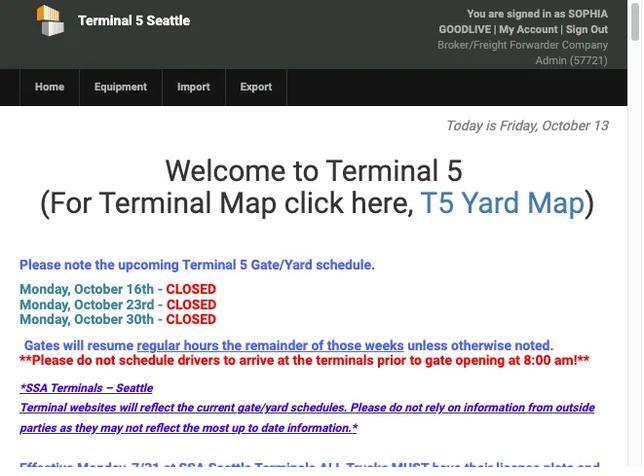 Task type: locate. For each thing, give the bounding box(es) containing it.
please left note on the left
[[19, 257, 61, 273]]

terminal inside *ssa terminals – seattle terminal websites will reflect the current gate/yard schedules. please do not rely on information from outside parties as they may not reflect the most up to date information.*
[[19, 402, 66, 416]]

1 horizontal spatial map
[[527, 186, 585, 220]]

closed
[[166, 282, 216, 298], [167, 297, 217, 313], [166, 312, 216, 328]]

0 horizontal spatial at
[[278, 353, 290, 368]]

outside
[[555, 402, 594, 416]]

please
[[19, 257, 61, 273], [350, 402, 386, 416]]

in
[[543, 8, 552, 20]]

0 horizontal spatial will
[[63, 338, 84, 353]]

map right yard
[[527, 186, 585, 220]]

gates
[[24, 338, 60, 353]]

1 horizontal spatial not
[[125, 422, 142, 435]]

most
[[202, 422, 228, 435]]

terminal inside "please note the upcoming terminal 5 gate/yard schedule. monday, october 16th - closed monday, october 23rd - closed monday, october 30th - closed"
[[182, 257, 236, 273]]

information.*
[[287, 422, 357, 435]]

| left sign
[[561, 23, 563, 36]]

*ssa
[[19, 382, 47, 396]]

at left 8:00
[[509, 353, 520, 368]]

2 horizontal spatial not
[[405, 402, 422, 416]]

1 - from the top
[[158, 282, 163, 298]]

account
[[517, 23, 558, 36]]

1 vertical spatial do
[[389, 402, 402, 416]]

schedule
[[119, 353, 174, 368]]

1 horizontal spatial do
[[389, 402, 402, 416]]

today is friday, october 13
[[445, 118, 608, 134]]

not left rely
[[405, 402, 422, 416]]

as left they
[[59, 422, 71, 435]]

1 vertical spatial 5
[[446, 154, 463, 188]]

those
[[327, 338, 362, 353]]

0 vertical spatial do
[[77, 353, 92, 368]]

0 vertical spatial will
[[63, 338, 84, 353]]

gate
[[425, 353, 452, 368]]

1 horizontal spatial at
[[509, 353, 520, 368]]

to inside *ssa terminals – seattle terminal websites will reflect the current gate/yard schedules. please do not rely on information from outside parties as they may not reflect the most up to date information.*
[[247, 422, 258, 435]]

please inside "please note the upcoming terminal 5 gate/yard schedule. monday, october 16th - closed monday, october 23rd - closed monday, october 30th - closed"
[[19, 257, 61, 273]]

not
[[96, 353, 116, 368], [405, 402, 422, 416], [125, 422, 142, 435]]

drivers
[[178, 353, 220, 368]]

gate/yard
[[251, 257, 313, 273]]

1 horizontal spatial |
[[561, 23, 563, 36]]

as
[[554, 8, 566, 20], [59, 422, 71, 435]]

remainder
[[245, 338, 308, 353]]

do
[[77, 353, 92, 368], [389, 402, 402, 416]]

equipment link
[[79, 69, 162, 106]]

0 horizontal spatial please
[[19, 257, 61, 273]]

1 vertical spatial please
[[350, 402, 386, 416]]

the inside "please note the upcoming terminal 5 gate/yard schedule. monday, october 16th - closed monday, october 23rd - closed monday, october 30th - closed"
[[95, 257, 115, 273]]

otherwise
[[451, 338, 512, 353]]

the left most
[[182, 422, 199, 435]]

information
[[463, 402, 524, 416]]

(for
[[40, 186, 92, 220]]

0 horizontal spatial not
[[96, 353, 116, 368]]

1 vertical spatial seattle
[[115, 382, 152, 396]]

seattle up import
[[147, 13, 190, 28]]

1 vertical spatial as
[[59, 422, 71, 435]]

1 vertical spatial not
[[405, 402, 422, 416]]

to right the welcome
[[293, 154, 319, 188]]

0 horizontal spatial as
[[59, 422, 71, 435]]

sophia
[[568, 8, 608, 20]]

5 down today
[[446, 154, 463, 188]]

0 vertical spatial please
[[19, 257, 61, 273]]

will inside gates will resume regular hours the remainder of those weeks unless otherwise noted. **please do not schedule drivers to arrive at the terminals prior to gate opening at 8:00 am!**
[[63, 338, 84, 353]]

please right the schedules.
[[350, 402, 386, 416]]

is
[[485, 118, 496, 134]]

reflect right may at the bottom left
[[145, 422, 179, 435]]

1 horizontal spatial as
[[554, 8, 566, 20]]

will up may at the bottom left
[[119, 402, 137, 416]]

you
[[467, 8, 486, 20]]

not up –
[[96, 353, 116, 368]]

map
[[219, 186, 277, 220], [527, 186, 585, 220]]

monday,
[[19, 282, 71, 298], [19, 297, 71, 313], [19, 312, 71, 328]]

reflect down schedule
[[139, 402, 173, 416]]

do up terminals
[[77, 353, 92, 368]]

1 horizontal spatial 5
[[240, 257, 248, 273]]

schedule.
[[316, 257, 375, 273]]

0 horizontal spatial map
[[219, 186, 277, 220]]

october
[[541, 118, 589, 134], [74, 282, 123, 298], [74, 297, 123, 313], [74, 312, 123, 328]]

seattle
[[147, 13, 190, 28], [115, 382, 152, 396]]

0 horizontal spatial 5
[[136, 13, 143, 28]]

2 horizontal spatial 5
[[446, 154, 463, 188]]

unless
[[408, 338, 448, 353]]

are
[[489, 8, 504, 20]]

home link
[[19, 69, 79, 106]]

yard
[[461, 186, 520, 220]]

please note the upcoming terminal 5 gate/yard schedule. monday, october 16th - closed monday, october 23rd - closed monday, october 30th - closed
[[19, 257, 375, 328]]

the right note on the left
[[95, 257, 115, 273]]

to right up
[[247, 422, 258, 435]]

from
[[527, 402, 552, 416]]

0 horizontal spatial |
[[494, 23, 497, 36]]

of
[[311, 338, 324, 353]]

5 up equipment
[[136, 13, 143, 28]]

map left click
[[219, 186, 277, 220]]

will right gates
[[63, 338, 84, 353]]

terminal inside terminal 5 seattle link
[[78, 13, 132, 28]]

1 vertical spatial will
[[119, 402, 137, 416]]

as inside "you are signed in as sophia goodlive"
[[554, 8, 566, 20]]

at right arrive
[[278, 353, 290, 368]]

- right the 16th
[[158, 282, 163, 298]]

do inside gates will resume regular hours the remainder of those weeks unless otherwise noted. **please do not schedule drivers to arrive at the terminals prior to gate opening at 8:00 am!**
[[77, 353, 92, 368]]

terminal
[[78, 13, 132, 28], [326, 154, 439, 188], [99, 186, 212, 220], [182, 257, 236, 273], [19, 402, 66, 416]]

2 vertical spatial 5
[[240, 257, 248, 273]]

the
[[95, 257, 115, 273], [222, 338, 242, 353], [293, 353, 313, 368], [176, 402, 193, 416], [182, 422, 199, 435]]

seattle right –
[[115, 382, 152, 396]]

2 vertical spatial not
[[125, 422, 142, 435]]

as inside *ssa terminals – seattle terminal websites will reflect the current gate/yard schedules. please do not rely on information from outside parties as they may not reflect the most up to date information.*
[[59, 422, 71, 435]]

hours
[[184, 338, 219, 353]]

equipment
[[95, 81, 147, 94]]

as right in on the right of page
[[554, 8, 566, 20]]

to
[[293, 154, 319, 188], [224, 353, 236, 368], [410, 353, 422, 368], [247, 422, 258, 435]]

terminal 5 seattle link
[[19, 0, 248, 41]]

- right 23rd
[[158, 297, 163, 313]]

at
[[278, 353, 290, 368], [509, 353, 520, 368]]

- right 30th
[[158, 312, 163, 328]]

terminals
[[316, 353, 374, 368]]

(57721)
[[570, 55, 608, 67]]

0 vertical spatial not
[[96, 353, 116, 368]]

23rd
[[126, 297, 154, 313]]

to left arrive
[[224, 353, 236, 368]]

resume
[[87, 338, 134, 353]]

today
[[445, 118, 482, 134]]

reflect
[[139, 402, 173, 416], [145, 422, 179, 435]]

out
[[591, 23, 608, 36]]

1 horizontal spatial please
[[350, 402, 386, 416]]

the left terminals
[[293, 353, 313, 368]]

2 | from the left
[[561, 23, 563, 36]]

2 monday, from the top
[[19, 297, 71, 313]]

1 horizontal spatial will
[[119, 402, 137, 416]]

*ssa terminals – seattle terminal websites will reflect the current gate/yard schedules. please do not rely on information from outside parties as they may not reflect the most up to date information.*
[[19, 382, 594, 435]]

| left my
[[494, 23, 497, 36]]

0 vertical spatial as
[[554, 8, 566, 20]]

terminal 5 seattle
[[78, 13, 190, 28]]

do left rely
[[389, 402, 402, 416]]

5
[[136, 13, 143, 28], [446, 154, 463, 188], [240, 257, 248, 273]]

**please
[[19, 353, 73, 368]]

5 left gate/yard
[[240, 257, 248, 273]]

will
[[63, 338, 84, 353], [119, 402, 137, 416]]

on
[[447, 402, 460, 416]]

not right may at the bottom left
[[125, 422, 142, 435]]

the right hours
[[222, 338, 242, 353]]

signed
[[507, 8, 540, 20]]

0 horizontal spatial do
[[77, 353, 92, 368]]

sign
[[566, 23, 588, 36]]

-
[[158, 282, 163, 298], [158, 297, 163, 313], [158, 312, 163, 328]]



Task type: describe. For each thing, give the bounding box(es) containing it.
| my account | sign out broker/freight forwarder company admin (57721)
[[438, 23, 608, 67]]

will inside *ssa terminals – seattle terminal websites will reflect the current gate/yard schedules. please do not rely on information from outside parties as they may not reflect the most up to date information.*
[[119, 402, 137, 416]]

t5 yard map link
[[420, 186, 585, 220]]

import link
[[162, 69, 225, 106]]

parties
[[19, 422, 56, 435]]

they
[[74, 422, 97, 435]]

rely
[[425, 402, 444, 416]]

upcoming
[[118, 257, 179, 273]]

terminals
[[50, 382, 102, 396]]

8:00
[[524, 353, 551, 368]]

1 vertical spatial reflect
[[145, 422, 179, 435]]

arrive
[[239, 353, 274, 368]]

noted.
[[515, 338, 554, 353]]

here,
[[351, 186, 414, 220]]

13
[[593, 118, 608, 134]]

october down note on the left
[[74, 282, 123, 298]]

1 closed from the top
[[166, 282, 216, 298]]

you are signed in as sophia goodlive
[[439, 8, 608, 36]]

schedules.
[[290, 402, 347, 416]]

do inside *ssa terminals – seattle terminal websites will reflect the current gate/yard schedules. please do not rely on information from outside parties as they may not reflect the most up to date information.*
[[389, 402, 402, 416]]

my
[[499, 23, 514, 36]]

gates will resume regular hours the remainder of those weeks unless otherwise noted. **please do not schedule drivers to arrive at the terminals prior to gate opening at 8:00 am!**
[[19, 338, 590, 368]]

weeks
[[365, 338, 404, 353]]

–
[[105, 382, 112, 396]]

regular
[[137, 338, 180, 353]]

note
[[64, 257, 92, 273]]

not inside gates will resume regular hours the remainder of those weeks unless otherwise noted. **please do not schedule drivers to arrive at the terminals prior to gate opening at 8:00 am!**
[[96, 353, 116, 368]]

please inside *ssa terminals – seattle terminal websites will reflect the current gate/yard schedules. please do not rely on information from outside parties as they may not reflect the most up to date information.*
[[350, 402, 386, 416]]

import
[[177, 81, 210, 94]]

5 inside welcome to terminal 5 (for terminal map click here, t5 yard map )
[[446, 154, 463, 188]]

to left gate
[[410, 353, 422, 368]]

click
[[284, 186, 344, 220]]

am!**
[[555, 353, 590, 368]]

5 inside "please note the upcoming terminal 5 gate/yard schedule. monday, october 16th - closed monday, october 23rd - closed monday, october 30th - closed"
[[240, 257, 248, 273]]

0 vertical spatial seattle
[[147, 13, 190, 28]]

1 | from the left
[[494, 23, 497, 36]]

forwarder
[[510, 39, 559, 52]]

3 - from the top
[[158, 312, 163, 328]]

)
[[585, 186, 595, 220]]

16th
[[126, 282, 154, 298]]

0 vertical spatial reflect
[[139, 402, 173, 416]]

october left 13
[[541, 118, 589, 134]]

october left 23rd
[[74, 297, 123, 313]]

prior
[[377, 353, 406, 368]]

my account link
[[499, 23, 558, 36]]

current
[[196, 402, 234, 416]]

export link
[[225, 69, 287, 106]]

up
[[231, 422, 244, 435]]

1 monday, from the top
[[19, 282, 71, 298]]

2 map from the left
[[527, 186, 585, 220]]

1 at from the left
[[278, 353, 290, 368]]

october up resume
[[74, 312, 123, 328]]

the left current
[[176, 402, 193, 416]]

2 at from the left
[[509, 353, 520, 368]]

broker/freight
[[438, 39, 507, 52]]

home
[[35, 81, 64, 94]]

30th
[[126, 312, 154, 328]]

admin
[[536, 55, 567, 67]]

welcome to terminal 5 (for terminal map click here, t5 yard map )
[[32, 154, 595, 220]]

to inside welcome to terminal 5 (for terminal map click here, t5 yard map )
[[293, 154, 319, 188]]

opening
[[456, 353, 505, 368]]

may
[[100, 422, 122, 435]]

seattle inside *ssa terminals – seattle terminal websites will reflect the current gate/yard schedules. please do not rely on information from outside parties as they may not reflect the most up to date information.*
[[115, 382, 152, 396]]

friday,
[[499, 118, 538, 134]]

2 - from the top
[[158, 297, 163, 313]]

websites
[[69, 402, 116, 416]]

welcome
[[165, 154, 286, 188]]

date
[[261, 422, 284, 435]]

1 map from the left
[[219, 186, 277, 220]]

t5
[[420, 186, 454, 220]]

company
[[562, 39, 608, 52]]

goodlive
[[439, 23, 491, 36]]

3 closed from the top
[[166, 312, 216, 328]]

0 vertical spatial 5
[[136, 13, 143, 28]]

gate/yard
[[237, 402, 287, 416]]

2 closed from the top
[[167, 297, 217, 313]]

export
[[240, 81, 272, 94]]

3 monday, from the top
[[19, 312, 71, 328]]

sign out link
[[566, 23, 608, 36]]



Task type: vqa. For each thing, say whether or not it's contained in the screenshot.
the 8:00
yes



